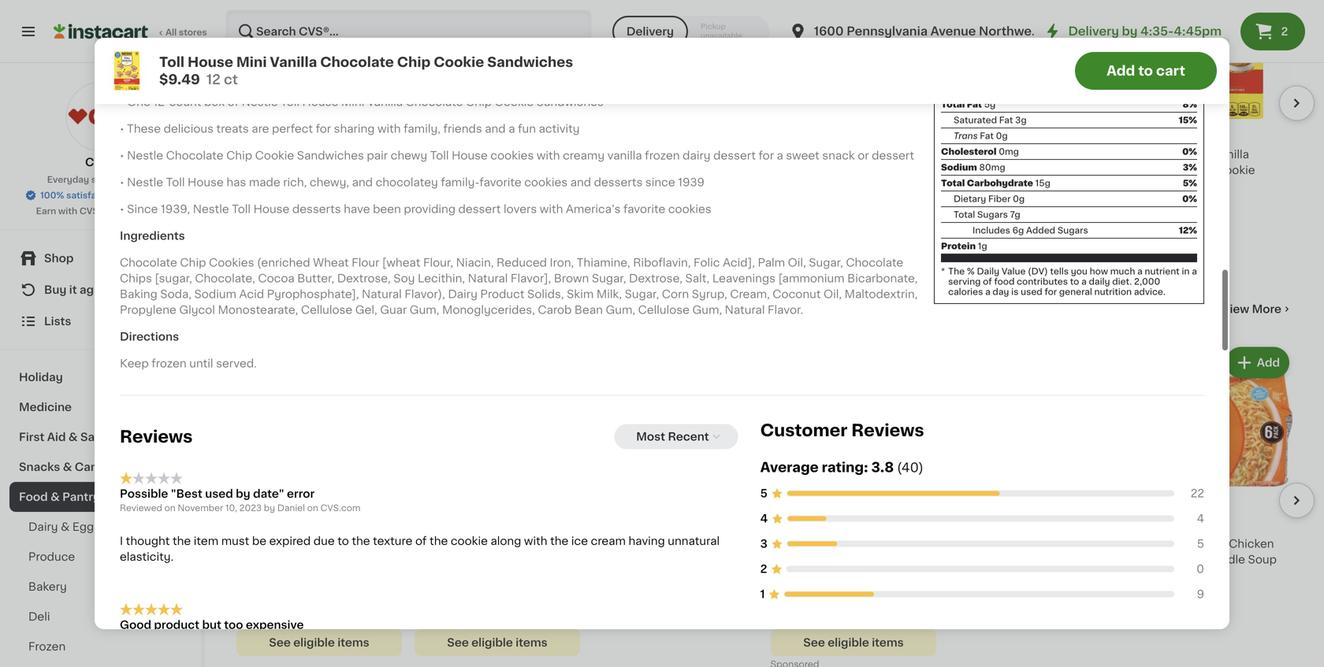 Task type: vqa. For each thing, say whether or not it's contained in the screenshot.
rightmost Dried
no



Task type: locate. For each thing, give the bounding box(es) containing it.
1 vertical spatial business
[[523, 38, 572, 49]]

chocolate inside nestle toll house mini vanilla sandwich chocolate chip cookie sandwiches are thick, chewy chocolate chip cookie stuffed with creamy vanilla. thoughtful portion™. these delicious treats are perfect for sharing with family, friends and a fun activity. a double whammy of deliciousness. 4 bags of 3 mini sandwiches per box. great size to share, or eat the whole bag yourself!  at dreyer's grand ice cream, we are in the business of putting smiles on people's faces, with ice cream. we are a u.s. ice cream business with nearly 100 years of winning experience in the market and with a robust portfolio of powerhouse brands that everyone knows and loves. from häagen-dazs ice cream to outshine fruit bars, drumstick and more, our suite of delicious ice cream treats includes something for everyone.
[[341, 0, 398, 1]]

chicken inside nissin top ramen chicken flavor ramen noodle soup
[[1229, 539, 1275, 550]]

free
[[291, 541, 311, 549]]

business up from
[[523, 38, 572, 49]]

knows
[[451, 53, 486, 64]]

2 item carousel region from the top
[[237, 338, 1315, 668]]

bibigo
[[415, 165, 450, 176]]

with down the at
[[575, 38, 598, 49]]

any left 2,
[[439, 541, 456, 549]]

% inside * the % daily value (dv) tells you how much a nutrient in a serving of food contributes to a daily diet. 2,000 calories a day is used for general nutrition advice.
[[967, 266, 975, 275]]

(40) down 5%
[[1186, 198, 1204, 206]]

3 inside nestle toll house mini vanilla sandwich chocolate chip cookie sandwiches are thick, chewy chocolate chip cookie stuffed with creamy vanilla. thoughtful portion™. these delicious treats are perfect for sharing with family, friends and a fun activity. a double whammy of deliciousness. 4 bags of 3 mini sandwiches per box. great size to share, or eat the whole bag yourself!  at dreyer's grand ice cream, we are in the business of putting smiles on people's faces, with ice cream. we are a u.s. ice cream business with nearly 100 years of winning experience in the market and with a robust portfolio of powerhouse brands that everyone knows and loves. from häagen-dazs ice cream to outshine fruit bars, drumstick and more, our suite of delicious ice cream treats includes something for everyone.
[[164, 22, 171, 33]]

items for frosted flakes breakfast cereal, kids cereal, family breakfast, original
[[872, 638, 904, 649]]

6 left 29
[[245, 128, 257, 144]]

2 spend from the left
[[776, 151, 805, 159]]

for down contributes
[[1045, 287, 1057, 296]]

1 horizontal spatial 0g
[[1013, 194, 1025, 203]]

product group containing spend $25, save $5
[[771, 0, 937, 268]]

since
[[646, 176, 675, 187]]

fun up dreyer's
[[630, 6, 648, 17]]

2 horizontal spatial 1
[[761, 589, 765, 600]]

0 horizontal spatial dextrose,
[[337, 273, 391, 284]]

x left 6.6
[[423, 210, 428, 219]]

delivery for delivery
[[627, 26, 674, 37]]

items for 12 ct
[[516, 638, 548, 649]]

0 horizontal spatial desserts
[[292, 203, 341, 214]]

add for add to cart
[[1107, 64, 1136, 78]]

first
[[19, 432, 44, 443]]

3 left 39
[[1136, 518, 1147, 534]]

sandwiches up everyone.
[[487, 56, 573, 69]]

buy for buy it again
[[44, 285, 67, 296]]

$ inside $ 3 39
[[1131, 519, 1136, 527]]

0%
[[1183, 147, 1198, 155], [1183, 194, 1198, 203]]

6 down flavor
[[1128, 584, 1133, 593]]

family
[[882, 570, 918, 581]]

used inside * the % daily value (dv) tells you how much a nutrient in a serving of food contributes to a daily diet. 2,000 calories a day is used for general nutrition advice.
[[1021, 287, 1043, 296]]

perfect inside nestle toll house mini vanilla sandwich chocolate chip cookie sandwiches are thick, chewy chocolate chip cookie stuffed with creamy vanilla. thoughtful portion™. these delicious treats are perfect for sharing with family, friends and a fun activity. a double whammy of deliciousness. 4 bags of 3 mini sandwiches per box. great size to share, or eat the whole bag yourself!  at dreyer's grand ice cream, we are in the business of putting smiles on people's faces, with ice cream. we are a u.s. ice cream business with nearly 100 years of winning experience in the market and with a robust portfolio of powerhouse brands that everyone knows and loves. from häagen-dazs ice cream to outshine fruit bars, drumstick and more, our suite of delicious ice cream treats includes something for everyone.
[[384, 6, 425, 17]]

pantry
[[237, 301, 295, 318], [62, 492, 100, 503]]

0 horizontal spatial sodium
[[194, 288, 237, 299]]

natural down leavenings
[[725, 304, 765, 315]]

acid],
[[723, 257, 755, 268]]

1 horizontal spatial add
[[1257, 357, 1280, 368]]

see eligible items for oz
[[269, 638, 370, 649]]

thoughtful
[[120, 6, 180, 17]]

butter
[[278, 165, 313, 176]]

2 gum, from the left
[[606, 304, 636, 315]]

0 horizontal spatial by
[[236, 488, 250, 499]]

0 vertical spatial 9
[[1136, 128, 1148, 144]]

1 eligible from the left
[[293, 638, 335, 649]]

riboflavin,
[[633, 257, 691, 268]]

$ left 39
[[1131, 519, 1136, 527]]

digiorno small pepperoni traditional crust frozen pizza
[[949, 149, 1111, 176]]

nutrition
[[1095, 287, 1132, 296]]

save right 2,
[[468, 541, 489, 549]]

and inside bibigo steamed dumplings chicken and vegetable
[[463, 180, 484, 191]]

$ 8 49
[[774, 518, 805, 534]]

1 vertical spatial total
[[941, 178, 965, 187]]

extracare®
[[106, 207, 156, 216]]

2 any from the left
[[796, 541, 812, 549]]

49 for 6
[[971, 519, 983, 527]]

$ inside $ 4 49
[[952, 129, 958, 137]]

add inside item carousel region
[[1257, 357, 1280, 368]]

see eligible items button for ct
[[415, 630, 580, 657]]

a up • nestle chocolate chip cookie sandwiches pair chewy toll house cookies with creamy vanilla frozen dairy dessert for a sweet snack or dessert
[[509, 123, 515, 134]]

$ inside $ 6 49
[[952, 519, 958, 527]]

toll inside toll house mini vanilla chocolate chip cookie sandwiches $9.49 12 ct
[[159, 56, 185, 69]]

frozen inside frozen link
[[28, 642, 66, 653]]

• for • nestle toll house has made rich, chewy, and chocolatey family-favorite cookies and desserts since 1939
[[120, 176, 124, 187]]

1 vertical spatial treats
[[353, 69, 385, 80]]

cookie right 3%
[[1217, 165, 1256, 176]]

cookie inside nestle toll house mini vanilla sandwich chocolate chip cookie sandwiches are thick, chewy chocolate chip cookie stuffed with creamy vanilla. thoughtful portion™. these delicious treats are perfect for sharing with family, friends and a fun activity. a double whammy of deliciousness. 4 bags of 3 mini sandwiches per box. great size to share, or eat the whole bag yourself!  at dreyer's grand ice cream, we are in the business of putting smiles on people's faces, with ice cream. we are a u.s. ice cream business with nearly 100 years of winning experience in the market and with a robust portfolio of powerhouse brands that everyone knows and loves. from häagen-dazs ice cream to outshine fruit bars, drumstick and more, our suite of delicious ice cream treats includes something for everyone.
[[720, 0, 757, 1]]

flour,
[[423, 257, 453, 268]]

eat
[[441, 22, 459, 33]]

3%
[[1183, 162, 1198, 171]]

0 horizontal spatial cookie
[[451, 535, 488, 546]]

1 vertical spatial fat
[[1000, 115, 1013, 124]]

$5 down $7.59 element
[[851, 151, 863, 159]]

aid
[[47, 432, 66, 443]]

creamy inside nestle toll house mini vanilla sandwich chocolate chip cookie sandwiches are thick, chewy chocolate chip cookie stuffed with creamy vanilla. thoughtful portion™. these delicious treats are perfect for sharing with family, friends and a fun activity. a double whammy of deliciousness. 4 bags of 3 mini sandwiches per box. great size to share, or eat the whole bag yourself!  at dreyer's grand ice cream, we are in the business of putting smiles on people's faces, with ice cream. we are a u.s. ice cream business with nearly 100 years of winning experience in the market and with a robust portfolio of powerhouse brands that everyone knows and loves. from häagen-dazs ice cream to outshine fruit bars, drumstick and more, our suite of delicious ice cream treats includes something for everyone.
[[829, 0, 870, 1]]

daily inside * the % daily value (dv) tells you how much a nutrient in a serving of food contributes to a daily diet. 2,000 calories a day is used for general nutrition advice.
[[977, 266, 1000, 275]]

cream up 'mix'
[[591, 535, 626, 546]]

monoglycerides,
[[442, 304, 535, 315]]

0 horizontal spatial creamy
[[563, 150, 605, 161]]

49 for 4
[[972, 129, 984, 137]]

cvs® logo image
[[66, 82, 135, 151]]

(enriched
[[257, 257, 310, 268]]

and down the pennsylvania
[[895, 38, 916, 49]]

0g for dietary fiber 0g
[[1013, 194, 1025, 203]]

1 vertical spatial family,
[[404, 123, 441, 134]]

1 items from the left
[[338, 638, 370, 649]]

12 down the portfolio on the top of page
[[206, 73, 221, 86]]

2 horizontal spatial x
[[1135, 584, 1141, 593]]

39
[[1149, 519, 1161, 527]]

buy for buy any 2, save $0.50
[[419, 541, 437, 549]]

0 horizontal spatial these
[[127, 123, 161, 134]]

5 up 0
[[1198, 538, 1205, 549]]

save inside button
[[828, 151, 849, 159]]

0 vertical spatial 5
[[424, 128, 435, 144]]

3 gum, from the left
[[693, 304, 722, 315]]

2 • from the top
[[120, 123, 124, 134]]

49 inside $ 4 49
[[972, 129, 984, 137]]

see for 12 ct
[[447, 638, 469, 649]]

first aid & safety
[[19, 432, 118, 443]]

1g
[[978, 241, 988, 250]]

smucker's
[[237, 149, 294, 160]]

carob
[[538, 304, 572, 315]]

0 horizontal spatial see eligible items button
[[237, 630, 402, 657]]

100%
[[40, 191, 64, 200]]

0 vertical spatial 0g
[[996, 131, 1008, 139]]

product group containing 6
[[949, 344, 1115, 609]]

1 horizontal spatial (40)
[[1186, 198, 1204, 206]]

4 inside nestle toll house mini vanilla sandwich chocolate chip cookie sandwiches are thick, chewy chocolate chip cookie stuffed with creamy vanilla. thoughtful portion™. these delicious treats are perfect for sharing with family, friends and a fun activity. a double whammy of deliciousness. 4 bags of 3 mini sandwiches per box. great size to share, or eat the whole bag yourself!  at dreyer's grand ice cream, we are in the business of putting smiles on people's faces, with ice cream. we are a u.s. ice cream business with nearly 100 years of winning experience in the market and with a robust portfolio of powerhouse brands that everyone knows and loves. from häagen-dazs ice cream to outshine fruit bars, drumstick and more, our suite of delicious ice cream treats includes something for everyone.
[[899, 6, 906, 17]]

add for add
[[1257, 357, 1280, 368]]

2 see eligible items from the left
[[447, 638, 548, 649]]

ct
[[224, 73, 238, 86], [426, 616, 435, 625]]

cocoa inside skinnydipped almonds, dark chocolate cocoa
[[1010, 554, 1046, 566]]

0 horizontal spatial in
[[799, 22, 809, 33]]

1 horizontal spatial pantry
[[237, 301, 295, 318]]

1 see eligible items button from the left
[[237, 630, 402, 657]]

2 vertical spatial cream
[[591, 535, 626, 546]]

0 horizontal spatial 12
[[206, 73, 221, 86]]

0 horizontal spatial see eligible items
[[269, 638, 370, 649]]

1 vertical spatial pantry
[[62, 492, 100, 503]]

ice down a
[[697, 22, 714, 33]]

12 inside item carousel region
[[415, 616, 424, 625]]

item carousel region containing 6
[[237, 0, 1315, 275]]

day
[[993, 287, 1010, 296]]

kids
[[813, 570, 837, 581]]

(45)
[[651, 182, 669, 191]]

total carbohydrate 15g
[[941, 178, 1051, 187]]

1 see from the left
[[269, 638, 291, 649]]

fat for saturated
[[1000, 115, 1013, 124]]

• since 1939, nestle toll house desserts have been providing dessert lovers with america's favorite cookies
[[120, 203, 712, 214]]

buy for buy any 3, save $5
[[776, 541, 793, 549]]

buy for buy 1 get 1 free
[[241, 541, 259, 549]]

instacart logo image
[[54, 22, 148, 41]]

• for • one 12-count box of nestle toll house mini vanilla chocolate chip cookie sandwiches
[[120, 96, 124, 107]]

2 see eligible items button from the left
[[415, 630, 580, 657]]

daily
[[1140, 83, 1165, 92], [977, 266, 1000, 275]]

1 horizontal spatial delivery
[[1069, 26, 1120, 37]]

24 oz
[[771, 616, 795, 625]]

2 dextrose, from the left
[[629, 273, 683, 284]]

1 vertical spatial 0%
[[1183, 194, 1198, 203]]

cereal,
[[771, 570, 810, 581], [840, 570, 879, 581]]

grand
[[660, 22, 695, 33]]

friends inside nestle toll house mini vanilla sandwich chocolate chip cookie sandwiches are thick, chewy chocolate chip cookie stuffed with creamy vanilla. thoughtful portion™. these delicious treats are perfect for sharing with family, friends and a fun activity. a double whammy of deliciousness. 4 bags of 3 mini sandwiches per box. great size to share, or eat the whole bag yourself!  at dreyer's grand ice cream, we are in the business of putting smiles on people's faces, with ice cream. we are a u.s. ice cream business with nearly 100 years of winning experience in the market and with a robust portfolio of powerhouse brands that everyone knows and loves. from häagen-dazs ice cream to outshine fruit bars, drumstick and more, our suite of delicious ice cream treats includes something for everyone.
[[555, 6, 594, 17]]

spend up the bibigo
[[419, 151, 448, 159]]

dairy up produce
[[28, 522, 58, 533]]

49 inside $ 9 49
[[1150, 129, 1162, 137]]

0 horizontal spatial x
[[245, 210, 250, 219]]

0 horizontal spatial eligible
[[293, 638, 335, 649]]

3 see from the left
[[804, 638, 825, 649]]

3 eligible from the left
[[828, 638, 870, 649]]

toll up thoughtful
[[159, 0, 178, 1]]

chip up [sugar,
[[180, 257, 206, 268]]

food
[[19, 492, 48, 503]]

diet.
[[1113, 277, 1132, 285]]

1 vertical spatial desserts
[[292, 203, 341, 214]]

are
[[541, 0, 559, 1], [364, 6, 381, 17], [779, 22, 796, 33], [412, 38, 429, 49], [252, 123, 269, 134]]

2 horizontal spatial frozen
[[1043, 165, 1080, 176]]

1 item carousel region from the top
[[237, 0, 1315, 275]]

5 down average
[[761, 488, 768, 499]]

mini down people's
[[236, 56, 267, 69]]

nestle inside nestle toll house mini vanilla sandwich chocolate chip cookie sandwiches are thick, chewy chocolate chip cookie stuffed with creamy vanilla. thoughtful portion™. these delicious treats are perfect for sharing with family, friends and a fun activity. a double whammy of deliciousness. 4 bags of 3 mini sandwiches per box. great size to share, or eat the whole bag yourself!  at dreyer's grand ice cream, we are in the business of putting smiles on people's faces, with ice cream. we are a u.s. ice cream business with nearly 100 years of winning experience in the market and with a robust portfolio of powerhouse brands that everyone knows and loves. from häagen-dazs ice cream to outshine fruit bars, drumstick and more, our suite of delicious ice cream treats includes something for everyone.
[[120, 0, 156, 1]]

holiday link
[[9, 363, 192, 393]]

2 horizontal spatial 2
[[1282, 26, 1289, 37]]

2 horizontal spatial gum,
[[693, 304, 722, 315]]

1 any from the left
[[439, 541, 456, 549]]

2 horizontal spatial items
[[872, 638, 904, 649]]

3.5 oz
[[949, 584, 976, 593]]

0 vertical spatial cream
[[485, 38, 520, 49]]

rating:
[[822, 461, 869, 474]]

to inside i thought the item must be expired due to the texture of the cookie along with the ice cream having unnatural elasticity.
[[338, 535, 349, 546]]

vanilla inside toll house mini vanilla chocolate chip cookie sandwiches
[[1214, 149, 1250, 160]]

2 horizontal spatial eligible
[[828, 638, 870, 649]]

& for eggs
[[61, 522, 70, 533]]

see for 11 oz
[[269, 638, 291, 649]]

these
[[239, 6, 273, 17], [127, 123, 161, 134]]

1 vertical spatial add
[[1257, 357, 1280, 368]]

2 cellulose from the left
[[638, 304, 690, 315]]

view
[[1223, 304, 1250, 315]]

0 vertical spatial delicious
[[275, 6, 325, 17]]

0% for dietary fiber 0g
[[1183, 194, 1198, 203]]

$ left 19
[[418, 129, 424, 137]]

cream, up winning at the right of page
[[717, 22, 757, 33]]

sandwiches inside toll house mini vanilla chocolate chip cookie sandwiches $9.49 12 ct
[[487, 56, 573, 69]]

cream,
[[717, 22, 757, 33], [730, 288, 770, 299]]

9
[[1136, 128, 1148, 144], [1197, 589, 1205, 600]]

noodle inside nissin top ramen chicken flavor ramen noodle soup
[[1205, 554, 1246, 566]]

spend for spend $25, save $5
[[776, 151, 805, 159]]

store
[[91, 175, 114, 184]]

& right food
[[51, 492, 60, 503]]

sandwich inside nestle toll house mini vanilla sandwich chocolate chip cookie sandwiches are thick, chewy chocolate chip cookie stuffed with creamy vanilla. thoughtful portion™. these delicious treats are perfect for sharing with family, friends and a fun activity. a double whammy of deliciousness. 4 bags of 3 mini sandwiches per box. great size to share, or eat the whole bag yourself!  at dreyer's grand ice cream, we are in the business of putting smiles on people's faces, with ice cream. we are a u.s. ice cream business with nearly 100 years of winning experience in the market and with a robust portfolio of powerhouse brands that everyone knows and loves. from häagen-dazs ice cream to outshine fruit bars, drumstick and more, our suite of delicious ice cream treats includes something for everyone.
[[284, 0, 338, 1]]

cream, inside nestle toll house mini vanilla sandwich chocolate chip cookie sandwiches are thick, chewy chocolate chip cookie stuffed with creamy vanilla. thoughtful portion™. these delicious treats are perfect for sharing with family, friends and a fun activity. a double whammy of deliciousness. 4 bags of 3 mini sandwiches per box. great size to share, or eat the whole bag yourself!  at dreyer's grand ice cream, we are in the business of putting smiles on people's faces, with ice cream. we are a u.s. ice cream business with nearly 100 years of winning experience in the market and with a robust portfolio of powerhouse brands that everyone knows and loves. from häagen-dazs ice cream to outshine fruit bars, drumstick and more, our suite of delicious ice cream treats includes something for everyone.
[[717, 22, 757, 33]]

7g
[[1010, 210, 1021, 218]]

3 see eligible items from the left
[[804, 638, 904, 649]]

pantry up eggs
[[62, 492, 100, 503]]

0 horizontal spatial chewy
[[391, 150, 427, 161]]

date"
[[253, 488, 284, 499]]

• for • these delicious treats are perfect for sharing with family, friends and a fun activity
[[120, 123, 124, 134]]

1 horizontal spatial in
[[820, 38, 829, 49]]

1 gum, from the left
[[410, 304, 439, 315]]

3 items from the left
[[872, 638, 904, 649]]

chicken inside bibigo steamed dumplings chicken and vegetable
[[415, 180, 460, 191]]

$ inside $ 8 49
[[774, 519, 780, 527]]

and up the at
[[597, 6, 618, 17]]

4 each
[[593, 195, 623, 203]]

reduced
[[497, 257, 547, 268]]

sandwiches inside oreo frozen dairy dessert sandwiches
[[593, 165, 660, 176]]

49 inside $ 6 49
[[971, 519, 983, 527]]

1 vertical spatial used
[[205, 488, 233, 499]]

vegetable
[[487, 180, 543, 191]]

corn
[[662, 288, 689, 299]]

ramen
[[1187, 539, 1226, 550], [1164, 554, 1203, 566]]

nestle up thoughtful
[[120, 0, 156, 1]]

all stores
[[166, 28, 207, 37]]

& for candy
[[63, 462, 72, 473]]

$ inside $ 9 49
[[1131, 129, 1136, 137]]

fun inside nestle toll house mini vanilla sandwich chocolate chip cookie sandwiches are thick, chewy chocolate chip cookie stuffed with creamy vanilla. thoughtful portion™. these delicious treats are perfect for sharing with family, friends and a fun activity. a double whammy of deliciousness. 4 bags of 3 mini sandwiches per box. great size to share, or eat the whole bag yourself!  at dreyer's grand ice cream, we are in the business of putting smiles on people's faces, with ice cream. we are a u.s. ice cream business with nearly 100 years of winning experience in the market and with a robust portfolio of powerhouse brands that everyone knows and loves. from häagen-dazs ice cream to outshine fruit bars, drumstick and more, our suite of delicious ice cream treats includes something for everyone.
[[630, 6, 648, 17]]

0 vertical spatial 2
[[1282, 26, 1289, 37]]

delicious down count
[[164, 123, 214, 134]]

spend inside button
[[776, 151, 805, 159]]

lipton
[[593, 539, 628, 550]]

0 horizontal spatial favorite
[[480, 176, 522, 187]]

1 vertical spatial sugars
[[1058, 225, 1089, 234]]

in down '1600'
[[820, 38, 829, 49]]

cocoa inside chocolate chip cookies (enriched wheat flour [wheat flour, niacin, reduced iron, thiamine, riboflavin, folic acid], palm oil, sugar, chocolate chips [sugar, chocolate, cocoa butter, dextrose, soy lecithin, natural flavor], brown sugar, dextrose, salt, leavenings [ammonium bicarbonate, baking soda, sodium acid pyrophosphate], natural flavor), dairy product solids, skim milk, sugar, corn syrup, cream, coconut oil, maltodextrin, propylene glycol monostearate, cellulose gel, guar gum, monoglycerides, carob bean gum, cellulose gum, natural flavor.
[[258, 273, 295, 284]]

0 vertical spatial cvs®
[[85, 157, 116, 168]]

house inside toll house mini vanilla chocolate chip cookie sandwiches $9.49 12 ct
[[188, 56, 233, 69]]

soup inside nissin top ramen chicken flavor ramen noodle soup
[[1249, 554, 1277, 566]]

4 left each
[[593, 195, 599, 203]]

sandwiches up whole
[[472, 0, 539, 1]]

0g up "0mg"
[[996, 131, 1008, 139]]

x for 6
[[245, 210, 250, 219]]

•
[[120, 96, 124, 107], [120, 123, 124, 134], [120, 150, 124, 161], [120, 176, 124, 187], [120, 203, 124, 214]]

chicken for spend $15, save $4
[[415, 180, 460, 191]]

2 horizontal spatial see eligible items button
[[771, 630, 937, 657]]

1 horizontal spatial ct
[[426, 616, 435, 625]]

bakery
[[28, 582, 67, 593]]

$ inside $ 6 29
[[240, 129, 245, 137]]

earn with cvs® extracare®
[[36, 207, 156, 216]]

having
[[629, 535, 665, 546]]

0g
[[996, 131, 1008, 139], [1013, 194, 1025, 203]]

chewy inside nestle toll house mini vanilla sandwich chocolate chip cookie sandwiches are thick, chewy chocolate chip cookie stuffed with creamy vanilla. thoughtful portion™. these delicious treats are perfect for sharing with family, friends and a fun activity. a double whammy of deliciousness. 4 bags of 3 mini sandwiches per box. great size to share, or eat the whole bag yourself!  at dreyer's grand ice cream, we are in the business of putting smiles on people's faces, with ice cream. we are a u.s. ice cream business with nearly 100 years of winning experience in the market and with a robust portfolio of powerhouse brands that everyone knows and loves. from häagen-dazs ice cream to outshine fruit bars, drumstick and more, our suite of delicious ice cream treats includes something for everyone.
[[595, 0, 632, 1]]

& for pantry
[[51, 492, 60, 503]]

1 vertical spatial oil,
[[824, 288, 842, 299]]

house up 3%
[[1149, 149, 1185, 160]]

$ 6 49
[[952, 518, 983, 534]]

0 vertical spatial frozen
[[645, 150, 680, 161]]

product group
[[771, 0, 937, 268], [949, 0, 1115, 219], [237, 344, 402, 657], [415, 344, 580, 657], [771, 344, 937, 668], [949, 344, 1115, 609], [1128, 344, 1293, 595]]

buy left 2,
[[419, 541, 437, 549]]

delivery inside button
[[627, 26, 674, 37]]

1 horizontal spatial see eligible items
[[447, 638, 548, 649]]

eligible for oz
[[293, 638, 335, 649]]

1 spend from the left
[[419, 151, 448, 159]]

used up 10,
[[205, 488, 233, 499]]

1 horizontal spatial %
[[1130, 83, 1138, 92]]

$
[[240, 129, 245, 137], [418, 129, 424, 137], [952, 129, 958, 137], [1131, 129, 1136, 137], [774, 519, 780, 527], [952, 519, 958, 527], [1131, 519, 1136, 527]]

ct inside toll house mini vanilla chocolate chip cookie sandwiches $9.49 12 ct
[[224, 73, 238, 86]]

$5 inside button
[[851, 151, 863, 159]]

1 vertical spatial creamy
[[563, 150, 605, 161]]

total for saturated fat 3g
[[941, 99, 965, 108]]

2 horizontal spatial see
[[804, 638, 825, 649]]

0 vertical spatial (40)
[[1186, 198, 1204, 206]]

9 down best
[[1136, 128, 1148, 144]]

sodium inside chocolate chip cookies (enriched wheat flour [wheat flour, niacin, reduced iron, thiamine, riboflavin, folic acid], palm oil, sugar, chocolate chips [sugar, chocolate, cocoa butter, dextrose, soy lecithin, natural flavor], brown sugar, dextrose, salt, leavenings [ammonium bicarbonate, baking soda, sodium acid pyrophosphate], natural flavor), dairy product solids, skim milk, sugar, corn syrup, cream, coconut oil, maltodextrin, propylene glycol monostearate, cellulose gel, guar gum, monoglycerides, carob bean gum, cellulose gum, natural flavor.
[[194, 288, 237, 299]]

2 vertical spatial natural
[[725, 304, 765, 315]]

a
[[697, 6, 705, 17]]

whole
[[483, 22, 516, 33]]

• nestle chocolate chip cookie sandwiches pair chewy toll house cookies with creamy vanilla frozen dairy dessert for a sweet snack or dessert
[[120, 150, 915, 161]]

view more
[[1223, 304, 1282, 315]]

1 vertical spatial (40)
[[897, 461, 924, 474]]

$ for toll house mini vanilla chocolate chip cookie sandwiches
[[1131, 129, 1136, 137]]

• for • nestle chocolate chip cookie sandwiches pair chewy toll house cookies with creamy vanilla frozen dairy dessert for a sweet snack or dessert
[[120, 150, 124, 161]]

to right size
[[377, 22, 388, 33]]

1 • from the top
[[120, 96, 124, 107]]

see eligible items button for oz
[[237, 630, 402, 657]]

x for spend $15, save $4
[[423, 210, 428, 219]]

2 items from the left
[[516, 638, 548, 649]]

cream, inside chocolate chip cookies (enriched wheat flour [wheat flour, niacin, reduced iron, thiamine, riboflavin, folic acid], palm oil, sugar, chocolate chips [sugar, chocolate, cocoa butter, dextrose, soy lecithin, natural flavor], brown sugar, dextrose, salt, leavenings [ammonium bicarbonate, baking soda, sodium acid pyrophosphate], natural flavor), dairy product solids, skim milk, sugar, corn syrup, cream, coconut oil, maltodextrin, propylene glycol monostearate, cellulose gel, guar gum, monoglycerides, carob bean gum, cellulose gum, natural flavor.
[[730, 288, 770, 299]]

2 vertical spatial total
[[954, 210, 976, 218]]

% down add to cart
[[1130, 83, 1138, 92]]

trans fat 0g
[[954, 131, 1008, 139]]

49 for 8
[[793, 519, 805, 527]]

i
[[120, 535, 123, 546]]

people's
[[218, 38, 266, 49]]

x down flavor
[[1135, 584, 1141, 593]]

0 horizontal spatial any
[[439, 541, 456, 549]]

0 vertical spatial ct
[[224, 73, 238, 86]]

of inside * the % daily value (dv) tells you how much a nutrient in a serving of food contributes to a daily diet. 2,000 calories a day is used for general nutrition advice.
[[983, 277, 992, 285]]

sugar, up milk,
[[592, 273, 626, 284]]

toll down has
[[232, 203, 251, 214]]

see eligible items button down 12 ct
[[415, 630, 580, 657]]

oil,
[[788, 257, 806, 268], [824, 288, 842, 299]]

0 vertical spatial or
[[427, 22, 439, 33]]

most
[[636, 431, 666, 442]]

cookie inside nestle toll house mini vanilla sandwich chocolate chip cookie sandwiches are thick, chewy chocolate chip cookie stuffed with creamy vanilla. thoughtful portion™. these delicious treats are perfect for sharing with family, friends and a fun activity. a double whammy of deliciousness. 4 bags of 3 mini sandwiches per box. great size to share, or eat the whole bag yourself!  at dreyer's grand ice cream, we are in the business of putting smiles on people's faces, with ice cream. we are a u.s. ice cream business with nearly 100 years of winning experience in the market and with a robust portfolio of powerhouse brands that everyone knows and loves. from häagen-dazs ice cream to outshine fruit bars, drumstick and more, our suite of delicious ice cream treats includes something for everyone.
[[430, 0, 469, 1]]

favorite down steamed at the top left
[[480, 176, 522, 187]]

everyday
[[47, 175, 89, 184]]

1 see eligible items from the left
[[269, 638, 370, 649]]

good product but too expensive
[[120, 619, 304, 630]]

3 see eligible items button from the left
[[771, 630, 937, 657]]

see eligible items button for flakes
[[771, 630, 937, 657]]

the right eat
[[462, 22, 480, 33]]

see eligible items button down 11 oz
[[237, 630, 402, 657]]

total sugars 7g
[[954, 210, 1021, 218]]

cvs® down satisfaction
[[79, 207, 104, 216]]

item carousel region
[[237, 0, 1315, 275], [237, 338, 1315, 668]]

sugar, up '[ammonium'
[[809, 257, 844, 268]]

buy inside buy it again "link"
[[44, 285, 67, 296]]

advice.
[[1134, 287, 1166, 296]]

pair
[[367, 150, 388, 161]]

chocolate down skinnydipped
[[949, 554, 1007, 566]]

2 vertical spatial fat
[[980, 131, 994, 139]]

1 horizontal spatial 100
[[1150, 51, 1198, 76]]

0 horizontal spatial frozen
[[152, 358, 187, 369]]

4 • from the top
[[120, 176, 124, 187]]

0 vertical spatial sharing
[[446, 6, 487, 17]]

100 up "dazs" at the left of the page
[[638, 38, 658, 49]]

cookie inside i thought the item must be expired due to the texture of the cookie along with the ice cream having unnatural elasticity.
[[451, 535, 488, 546]]

0 horizontal spatial sharing
[[334, 123, 375, 134]]

daily up food
[[977, 266, 1000, 275]]

dessert down $7.59 element
[[872, 150, 915, 161]]

• for • since 1939, nestle toll house desserts have been providing dessert lovers with america's favorite cookies
[[120, 203, 124, 214]]

3 • from the top
[[120, 150, 124, 161]]

chicken for 3
[[1229, 539, 1275, 550]]

9 inside item carousel region
[[1136, 128, 1148, 144]]

$ up cholesterol on the right top
[[952, 129, 958, 137]]

ice down years
[[657, 53, 674, 64]]

buy any 3, save $5
[[776, 541, 859, 549]]

mini inside toll house mini vanilla chocolate chip cookie sandwiches $9.49 12 ct
[[236, 56, 267, 69]]

most recent
[[636, 431, 709, 442]]

lists
[[44, 316, 71, 327]]

0 vertical spatial cookie
[[720, 0, 757, 1]]

chocolate
[[341, 0, 398, 1], [320, 56, 394, 69], [406, 96, 463, 107], [166, 150, 224, 161], [1128, 165, 1185, 176], [120, 257, 177, 268], [846, 257, 904, 268], [949, 554, 1007, 566]]

1 vertical spatial frozen
[[1043, 165, 1080, 176]]

with right the "earn"
[[58, 207, 77, 216]]

any for 3,
[[796, 541, 812, 549]]

49 inside $ 8 49
[[793, 519, 805, 527]]

spend $15, save $4
[[419, 151, 505, 159]]

0 horizontal spatial natural
[[362, 288, 402, 299]]

to inside button
[[1139, 64, 1153, 78]]

includes
[[388, 69, 435, 80]]

buy 1 get 1 free
[[241, 541, 311, 549]]

or down $7.59 element
[[858, 150, 869, 161]]

sharing inside nestle toll house mini vanilla sandwich chocolate chip cookie sandwiches are thick, chewy chocolate chip cookie stuffed with creamy vanilla. thoughtful portion™. these delicious treats are perfect for sharing with family, friends and a fun activity. a double whammy of deliciousness. 4 bags of 3 mini sandwiches per box. great size to share, or eat the whole bag yourself!  at dreyer's grand ice cream, we are in the business of putting smiles on people's faces, with ice cream. we are a u.s. ice cream business with nearly 100 years of winning experience in the market and with a robust portfolio of powerhouse brands that everyone knows and loves. from häagen-dazs ice cream to outshine fruit bars, drumstick and more, our suite of delicious ice cream treats includes something for everyone.
[[446, 6, 487, 17]]

0 vertical spatial desserts
[[594, 176, 643, 187]]

save up flakes
[[824, 541, 845, 549]]

total for dietary fiber 0g
[[941, 178, 965, 187]]

chocolate down cream.
[[320, 56, 394, 69]]

2 eligible from the left
[[472, 638, 513, 649]]

cellulose down pyrophosphate],
[[301, 304, 353, 315]]

80mg
[[980, 162, 1006, 171]]

0 horizontal spatial oil,
[[788, 257, 806, 268]]

see eligible items for ct
[[447, 638, 548, 649]]

2 see from the left
[[447, 638, 469, 649]]

chip up includes
[[397, 56, 431, 69]]

"best
[[171, 488, 202, 499]]

for inside * the % daily value (dv) tells you how much a nutrient in a serving of food contributes to a daily diet. 2,000 calories a day is used for general nutrition advice.
[[1045, 287, 1057, 296]]

dextrose, down "riboflavin,"
[[629, 273, 683, 284]]

cookie left the $0.50
[[451, 535, 488, 546]]

1 vertical spatial fun
[[518, 123, 536, 134]]

average rating: 3.8 (40)
[[761, 461, 924, 474]]

1 horizontal spatial perfect
[[384, 6, 425, 17]]

1 vertical spatial chicken
[[1229, 539, 1275, 550]]

& left candy
[[63, 462, 72, 473]]

cvs®
[[85, 157, 116, 168], [79, 207, 104, 216]]

dairy
[[663, 149, 693, 160], [448, 288, 478, 299], [28, 522, 58, 533]]

sandwiches inside toll house mini vanilla chocolate chip cookie sandwiches
[[1128, 180, 1195, 191]]

add down delivery by 4:35-4:45pm link
[[1107, 64, 1136, 78]]

4 x 2 oz
[[237, 210, 270, 219]]

chip down something in the top of the page
[[466, 96, 492, 107]]

sponsored badge image
[[949, 206, 997, 215], [771, 255, 819, 264], [949, 596, 997, 605], [771, 661, 819, 668]]

chocolate inside toll house mini vanilla chocolate chip cookie sandwiches $9.49 12 ct
[[320, 56, 394, 69]]

item carousel region containing 8
[[237, 338, 1315, 668]]

and up $4
[[485, 123, 506, 134]]

1 horizontal spatial oil,
[[824, 288, 842, 299]]

5 • from the top
[[120, 203, 124, 214]]

or inside nestle toll house mini vanilla sandwich chocolate chip cookie sandwiches are thick, chewy chocolate chip cookie stuffed with creamy vanilla. thoughtful portion™. these delicious treats are perfect for sharing with family, friends and a fun activity. a double whammy of deliciousness. 4 bags of 3 mini sandwiches per box. great size to share, or eat the whole bag yourself!  at dreyer's grand ice cream, we are in the business of putting smiles on people's faces, with ice cream. we are a u.s. ice cream business with nearly 100 years of winning experience in the market and with a robust portfolio of powerhouse brands that everyone knows and loves. from häagen-dazs ice cream to outshine fruit bars, drumstick and more, our suite of delicious ice cream treats includes something for everyone.
[[427, 22, 439, 33]]

chip up 5%
[[1188, 165, 1214, 176]]

sandwiches down 3%
[[1128, 180, 1195, 191]]

None search field
[[226, 9, 592, 54]]

2 0% from the top
[[1183, 194, 1198, 203]]

gum,
[[410, 304, 439, 315], [606, 304, 636, 315], [693, 304, 722, 315]]

market
[[853, 38, 892, 49]]

1 vertical spatial %
[[967, 266, 975, 275]]

frozen link
[[9, 632, 192, 662]]

& inside smucker's uncrustables peanut butter & grape jelly sandwich
[[316, 165, 325, 176]]

1 0% from the top
[[1183, 147, 1198, 155]]

0 vertical spatial add
[[1107, 64, 1136, 78]]

business
[[833, 22, 882, 33], [523, 38, 572, 49]]

cvs® up everyday store prices link
[[85, 157, 116, 168]]

0 horizontal spatial on
[[164, 503, 176, 512]]

0 horizontal spatial %
[[967, 266, 975, 275]]

0 vertical spatial $5
[[851, 151, 863, 159]]

$ inside $ 5 19
[[418, 129, 424, 137]]



Task type: describe. For each thing, give the bounding box(es) containing it.
of up '1600'
[[803, 6, 814, 17]]

sponsored badge image down 3.5 oz on the bottom right
[[949, 596, 997, 605]]

2 vertical spatial 2
[[761, 563, 768, 575]]

brands
[[330, 53, 368, 64]]

1 horizontal spatial frozen
[[645, 150, 680, 161]]

eligible for flakes
[[828, 638, 870, 649]]

chip inside chocolate chip cookies (enriched wheat flour [wheat flour, niacin, reduced iron, thiamine, riboflavin, folic acid], palm oil, sugar, chocolate chips [sugar, chocolate, cocoa butter, dextrose, soy lecithin, natural flavor], brown sugar, dextrose, salt, leavenings [ammonium bicarbonate, baking soda, sodium acid pyrophosphate], natural flavor), dairy product solids, skim milk, sugar, corn syrup, cream, coconut oil, maltodextrin, propylene glycol monostearate, cellulose gel, guar gum, monoglycerides, carob bean gum, cellulose gum, natural flavor.
[[180, 257, 206, 268]]

of left all
[[150, 22, 161, 33]]

of right box
[[228, 96, 239, 107]]

1 cellulose from the left
[[301, 304, 353, 315]]

one
[[127, 96, 151, 107]]

2,000
[[1135, 277, 1161, 285]]

are up the experience
[[779, 22, 796, 33]]

1 vertical spatial natural
[[362, 288, 402, 299]]

oz right 3.5
[[965, 584, 976, 593]]

robust
[[155, 53, 191, 64]]

toll up 1939,
[[166, 176, 185, 187]]

and down jelly
[[352, 176, 373, 187]]

1 vertical spatial $5
[[847, 541, 859, 549]]

for down the loves.
[[500, 69, 515, 80]]

a left day
[[986, 287, 991, 296]]

1 horizontal spatial business
[[833, 22, 882, 33]]

a up 2,000
[[1138, 266, 1143, 275]]

dumplings
[[506, 165, 566, 176]]

sandwich inside smucker's uncrustables peanut butter & grape jelly sandwich
[[237, 180, 290, 191]]

2 vertical spatial dairy
[[28, 522, 58, 533]]

ice down the "great"
[[331, 38, 348, 49]]

directions
[[120, 331, 179, 342]]

1 horizontal spatial sugars
[[1058, 225, 1089, 234]]

$25,
[[807, 151, 826, 159]]

1 vertical spatial frozen
[[152, 358, 187, 369]]

butter,
[[297, 273, 334, 284]]

bibigo steamed dumplings chicken and vegetable
[[415, 165, 566, 191]]

nestle right 1939,
[[193, 203, 229, 214]]

noodle inside lipton soup secrets noodle soup mix
[[708, 539, 748, 550]]

in inside * the % daily value (dv) tells you how much a nutrient in a serving of food contributes to a daily diet. 2,000 calories a day is used for general nutrition advice.
[[1182, 266, 1190, 275]]

used inside possible "best used by date" error reviewed on november 10, 2023 by daniel on cvs.com
[[205, 488, 233, 499]]

100% satisfaction guarantee button
[[25, 186, 177, 202]]

bakery link
[[9, 572, 192, 602]]

toll down powerhouse
[[281, 96, 300, 107]]

0 vertical spatial treats
[[328, 6, 361, 17]]

sponsored badge image down 24 oz
[[771, 661, 819, 668]]

1 horizontal spatial dessert
[[714, 150, 756, 161]]

double
[[708, 6, 747, 17]]

house inside toll house mini vanilla chocolate chip cookie sandwiches
[[1149, 149, 1185, 160]]

see for frosted flakes breakfast cereal, kids cereal, family breakfast, original
[[804, 638, 825, 649]]

fat for total
[[967, 99, 982, 108]]

0 horizontal spatial 2
[[252, 210, 257, 219]]

2 vertical spatial sugar,
[[625, 288, 659, 299]]

2 cereal, from the left
[[840, 570, 879, 581]]

family-
[[441, 176, 480, 187]]

nestle up guarantee
[[127, 176, 163, 187]]

dairy inside chocolate chip cookies (enriched wheat flour [wheat flour, niacin, reduced iron, thiamine, riboflavin, folic acid], palm oil, sugar, chocolate chips [sugar, chocolate, cocoa butter, dextrose, soy lecithin, natural flavor], brown sugar, dextrose, salt, leavenings [ammonium bicarbonate, baking soda, sodium acid pyrophosphate], natural flavor), dairy product solids, skim milk, sugar, corn syrup, cream, coconut oil, maltodextrin, propylene glycol monostearate, cellulose gel, guar gum, monoglycerides, carob bean gum, cellulose gum, natural flavor.
[[448, 288, 478, 299]]

$ for skinnydipped almonds, dark chocolate cocoa
[[952, 519, 958, 527]]

0 vertical spatial sodium
[[941, 162, 977, 171]]

frozen inside digiorno small pepperoni traditional crust frozen pizza
[[1043, 165, 1080, 176]]

19
[[436, 129, 446, 137]]

2 vertical spatial cookies
[[668, 203, 712, 214]]

earn
[[36, 207, 56, 216]]

house left has
[[188, 176, 224, 187]]

$0.50
[[491, 541, 517, 549]]

0 vertical spatial daily
[[1140, 83, 1165, 92]]

1 vertical spatial these
[[127, 123, 161, 134]]

yourself!
[[543, 22, 592, 33]]

2,
[[458, 541, 466, 549]]

sandwiches up "activity"
[[537, 96, 604, 107]]

1 horizontal spatial reviews
[[852, 422, 925, 439]]

mini inside toll house mini vanilla chocolate chip cookie sandwiches
[[1188, 149, 1211, 160]]

ice inside i thought the item must be expired due to the texture of the cookie along with the ice cream having unnatural elasticity.
[[572, 535, 588, 546]]

cookie down everyone.
[[495, 96, 534, 107]]

chip up peanut
[[226, 150, 252, 161]]

0 horizontal spatial perfect
[[272, 123, 313, 134]]

49 for 9
[[1150, 129, 1162, 137]]

of inside i thought the item must be expired due to the texture of the cookie along with the ice cream having unnatural elasticity.
[[415, 535, 427, 546]]

toll up the bibigo
[[430, 150, 449, 161]]

lovers
[[504, 203, 537, 214]]

are up everyone
[[412, 38, 429, 49]]

$ for digiorno small pepperoni traditional crust frozen pizza
[[952, 129, 958, 137]]

a left u.s. on the top
[[432, 38, 439, 49]]

0 horizontal spatial family,
[[404, 123, 441, 134]]

house up • these delicious treats are perfect for sharing with family, friends and a fun activity
[[302, 96, 338, 107]]

small
[[1001, 149, 1032, 160]]

see eligible items for flakes
[[804, 638, 904, 649]]

made
[[249, 176, 280, 187]]

per
[[270, 22, 289, 33]]

chip
[[693, 0, 717, 1]]

1 vertical spatial cream
[[315, 69, 350, 80]]

a down putting
[[146, 53, 153, 64]]

2 horizontal spatial on
[[307, 503, 318, 512]]

america's
[[566, 203, 621, 214]]

1 dextrose, from the left
[[337, 273, 391, 284]]

daniel
[[277, 503, 305, 512]]

these inside nestle toll house mini vanilla sandwich chocolate chip cookie sandwiches are thick, chewy chocolate chip cookie stuffed with creamy vanilla. thoughtful portion™. these delicious treats are perfect for sharing with family, friends and a fun activity. a double whammy of deliciousness. 4 bags of 3 mini sandwiches per box. great size to share, or eat the whole bag yourself!  at dreyer's grand ice cream, we are in the business of putting smiles on people's faces, with ice cream. we are a u.s. ice cream business with nearly 100 years of winning experience in the market and with a robust portfolio of powerhouse brands that everyone knows and loves. from häagen-dazs ice cream to outshine fruit bars, drumstick and more, our suite of delicious ice cream treats includes something for everyone.
[[239, 6, 273, 17]]

0 vertical spatial sugar,
[[809, 257, 844, 268]]

candy
[[75, 462, 112, 473]]

sponsored badge image up '[ammonium'
[[771, 255, 819, 264]]

to inside * the % daily value (dv) tells you how much a nutrient in a serving of food contributes to a daily diet. 2,000 calories a day is used for general nutrition advice.
[[1071, 277, 1080, 285]]

and up america's at the top left
[[571, 176, 591, 187]]

(40) inside average rating: 3.8 (40)
[[897, 461, 924, 474]]

family, inside nestle toll house mini vanilla sandwich chocolate chip cookie sandwiches are thick, chewy chocolate chip cookie stuffed with creamy vanilla. thoughtful portion™. these delicious treats are perfect for sharing with family, friends and a fun activity. a double whammy of deliciousness. 4 bags of 3 mini sandwiches per box. great size to share, or eat the whole bag yourself!  at dreyer's grand ice cream, we are in the business of putting smiles on people's faces, with ice cream. we are a u.s. ice cream business with nearly 100 years of winning experience in the market and with a robust portfolio of powerhouse brands that everyone knows and loves. from häagen-dazs ice cream to outshine fruit bars, drumstick and more, our suite of delicious ice cream treats includes something for everyone.
[[516, 6, 552, 17]]

eligible for ct
[[472, 638, 513, 649]]

1 vertical spatial sugar,
[[592, 273, 626, 284]]

100 inside nestle toll house mini vanilla sandwich chocolate chip cookie sandwiches are thick, chewy chocolate chip cookie stuffed with creamy vanilla. thoughtful portion™. these delicious treats are perfect for sharing with family, friends and a fun activity. a double whammy of deliciousness. 4 bags of 3 mini sandwiches per box. great size to share, or eat the whole bag yourself!  at dreyer's grand ice cream, we are in the business of putting smiles on people's faces, with ice cream. we are a u.s. ice cream business with nearly 100 years of winning experience in the market and with a robust portfolio of powerhouse brands that everyone knows and loves. from häagen-dazs ice cream to outshine fruit bars, drumstick and more, our suite of delicious ice cream treats includes something for everyone.
[[638, 38, 658, 49]]

general
[[1060, 287, 1093, 296]]

1 vertical spatial chewy
[[391, 150, 427, 161]]

chocolate up chips
[[120, 257, 177, 268]]

with up pair
[[378, 123, 401, 134]]

oz right 24
[[785, 616, 795, 625]]

frosted flakes breakfast cereal, kids cereal, family breakfast, original
[[771, 554, 918, 597]]

6 up skinnydipped
[[958, 518, 970, 534]]

buy it again link
[[9, 274, 192, 306]]

3g
[[1016, 115, 1027, 124]]

0 horizontal spatial reviews
[[120, 428, 193, 445]]

oz right 6.6
[[446, 210, 457, 219]]

chocolate inside toll house mini vanilla chocolate chip cookie sandwiches
[[1128, 165, 1185, 176]]

cookie inside toll house mini vanilla chocolate chip cookie sandwiches $9.49 12 ct
[[434, 56, 484, 69]]

1 horizontal spatial or
[[858, 150, 869, 161]]

chocolate up 19
[[406, 96, 463, 107]]

a down you
[[1082, 277, 1087, 285]]

house inside nestle toll house mini vanilla sandwich chocolate chip cookie sandwiches are thick, chewy chocolate chip cookie stuffed with creamy vanilla. thoughtful portion™. these delicious treats are perfect for sharing with family, friends and a fun activity. a double whammy of deliciousness. 4 bags of 3 mini sandwiches per box. great size to share, or eat the whole bag yourself!  at dreyer's grand ice cream, we are in the business of putting smiles on people's faces, with ice cream. we are a u.s. ice cream business with nearly 100 years of winning experience in the market and with a robust portfolio of powerhouse brands that everyone knows and loves. from häagen-dazs ice cream to outshine fruit bars, drumstick and more, our suite of delicious ice cream treats includes something for everyone.
[[180, 0, 217, 1]]

pyrophosphate],
[[267, 288, 359, 299]]

for left sweet
[[759, 150, 774, 161]]

ice up knows
[[466, 38, 482, 49]]

oz down made
[[260, 210, 270, 219]]

are left thick,
[[541, 0, 559, 1]]

toll house mini vanilla chocolate chip cookie sandwiches $9.49 12 ct
[[159, 56, 573, 86]]

0 vertical spatial sugars
[[978, 210, 1008, 218]]

items for 11 oz
[[338, 638, 370, 649]]

1 vertical spatial 100
[[1150, 51, 1198, 76]]

2 horizontal spatial 5
[[1198, 538, 1205, 549]]

get
[[267, 541, 283, 549]]

count
[[169, 96, 201, 107]]

with up dumplings
[[537, 150, 560, 161]]

0 horizontal spatial fun
[[518, 123, 536, 134]]

4:35-
[[1141, 26, 1174, 37]]

häagen-
[[579, 53, 627, 64]]

customer
[[761, 422, 848, 439]]

2 horizontal spatial natural
[[725, 304, 765, 315]]

1 horizontal spatial 1
[[285, 541, 289, 549]]

mini up portion™.
[[219, 0, 243, 1]]

experience
[[755, 38, 817, 49]]

$ for spend $15, save $4
[[418, 129, 424, 137]]

serving
[[949, 277, 981, 285]]

0
[[1197, 563, 1205, 575]]

$ for buy any 3, save $5
[[774, 519, 780, 527]]

0% for cholesterol 0mg
[[1183, 147, 1198, 155]]

1 vertical spatial favorite
[[624, 203, 666, 214]]

avenue
[[931, 26, 976, 37]]

holiday
[[19, 372, 63, 383]]

2 vertical spatial treats
[[216, 123, 249, 134]]

propylene
[[120, 304, 176, 315]]

spend for spend $15, save $4
[[419, 151, 448, 159]]

first aid & safety link
[[9, 423, 192, 453]]

chip inside nestle toll house mini vanilla sandwich chocolate chip cookie sandwiches are thick, chewy chocolate chip cookie stuffed with creamy vanilla. thoughtful portion™. these delicious treats are perfect for sharing with family, friends and a fun activity. a double whammy of deliciousness. 4 bags of 3 mini sandwiches per box. great size to share, or eat the whole bag yourself!  at dreyer's grand ice cream, we are in the business of putting smiles on people's faces, with ice cream. we are a u.s. ice cream business with nearly 100 years of winning experience in the market and with a robust portfolio of powerhouse brands that everyone knows and loves. from häagen-dazs ice cream to outshine fruit bars, drumstick and more, our suite of delicious ice cream treats includes something for everyone.
[[401, 0, 427, 1]]

service type group
[[613, 16, 770, 47]]

6 left 6.6
[[415, 210, 421, 219]]

any for 2,
[[439, 541, 456, 549]]

0 vertical spatial oil,
[[788, 257, 806, 268]]

15g
[[1036, 178, 1051, 187]]

frozen inside oreo frozen dairy dessert sandwiches
[[623, 149, 661, 160]]

2 horizontal spatial dessert
[[872, 150, 915, 161]]

24
[[771, 616, 782, 625]]

with up whole
[[489, 6, 513, 17]]

tells
[[1051, 266, 1069, 275]]

food
[[995, 277, 1015, 285]]

x for 3
[[1135, 584, 1141, 593]]

1 vertical spatial in
[[820, 38, 829, 49]]

1 horizontal spatial soup
[[631, 539, 660, 550]]

sponsored badge image down dietary
[[949, 206, 997, 215]]

best seller
[[1132, 111, 1172, 118]]

0 horizontal spatial business
[[523, 38, 572, 49]]

ice down powerhouse
[[296, 69, 312, 80]]

$7.59 element
[[771, 126, 937, 146]]

expired
[[269, 535, 311, 546]]

11
[[237, 616, 244, 625]]

0 vertical spatial natural
[[468, 273, 508, 284]]

5%
[[1183, 178, 1198, 187]]

vanilla inside toll house mini vanilla chocolate chip cookie sandwiches $9.49 12 ct
[[270, 56, 317, 69]]

of right suite at left
[[229, 69, 240, 80]]

sandwiches up people's
[[200, 22, 267, 33]]

cream inside i thought the item must be expired due to the texture of the cookie along with the ice cream having unnatural elasticity.
[[591, 535, 626, 546]]

and up one
[[120, 69, 141, 80]]

nestle up 'prices'
[[127, 150, 163, 161]]

a right nutrient
[[1192, 266, 1198, 275]]

for up uncrustables
[[316, 123, 331, 134]]

dairy inside oreo frozen dairy dessert sandwiches
[[663, 149, 693, 160]]

grape
[[328, 165, 362, 176]]

6 x 6.6 oz
[[415, 210, 457, 219]]

oz down flavor
[[1151, 584, 1161, 593]]

dairy
[[683, 150, 711, 161]]

house up steamed at the top left
[[452, 150, 488, 161]]

4 up cholesterol on the right top
[[958, 128, 970, 144]]

has
[[227, 176, 246, 187]]

$4
[[493, 151, 505, 159]]

with inside i thought the item must be expired due to the texture of the cookie along with the ice cream having unnatural elasticity.
[[524, 535, 548, 546]]

food & pantry
[[19, 492, 100, 503]]

0 vertical spatial cookies
[[491, 150, 534, 161]]

of up market
[[885, 22, 896, 33]]

0 vertical spatial favorite
[[480, 176, 522, 187]]

mini up • these delicious treats are perfect for sharing with family, friends and a fun activity
[[341, 96, 365, 107]]

the down '1600'
[[832, 38, 851, 49]]

the left lipton on the bottom of page
[[550, 535, 569, 546]]

shop link
[[9, 243, 192, 274]]

1 vertical spatial 5
[[761, 488, 768, 499]]

sandwiches up grape at the top left
[[297, 150, 364, 161]]

with right lovers
[[540, 203, 563, 214]]

the
[[949, 266, 965, 275]]

$ 3 39
[[1131, 518, 1161, 534]]

1 vertical spatial cookies
[[525, 176, 568, 187]]

ct inside item carousel region
[[426, 616, 435, 625]]

chip inside toll house mini vanilla chocolate chip cookie sandwiches
[[1188, 165, 1214, 176]]

a left sweet
[[777, 150, 784, 161]]

oz right 11
[[246, 616, 256, 625]]

oz right 9.3
[[966, 195, 976, 203]]

snacks & candy link
[[9, 453, 192, 483]]

size
[[352, 22, 374, 33]]

the up bars,
[[811, 22, 830, 33]]

nutrient
[[1145, 266, 1180, 275]]

house down made
[[254, 203, 290, 214]]

cookie inside toll house mini vanilla chocolate chip cookie sandwiches
[[1217, 165, 1256, 176]]

carbohydrate
[[967, 178, 1034, 187]]

chip inside toll house mini vanilla chocolate chip cookie sandwiches $9.49 12 ct
[[397, 56, 431, 69]]

1 horizontal spatial ice
[[697, 22, 714, 33]]

0 vertical spatial in
[[799, 22, 809, 33]]

are up size
[[364, 6, 381, 17]]

5 inside item carousel region
[[424, 128, 435, 144]]

dazs
[[627, 53, 654, 64]]

the left texture
[[352, 535, 370, 546]]

delivery for delivery by 4:35-4:45pm
[[1069, 26, 1120, 37]]

elasticity.
[[120, 551, 174, 562]]

of up the cream
[[695, 38, 706, 49]]

0 horizontal spatial ice
[[657, 53, 674, 64]]

nestle up 29
[[242, 96, 278, 107]]

3 down flavor
[[1143, 584, 1149, 593]]

are up smucker's
[[252, 123, 269, 134]]

0 vertical spatial by
[[1122, 26, 1138, 37]]

nissin top ramen chicken flavor ramen noodle soup
[[1128, 539, 1277, 566]]

to down winning at the right of page
[[717, 53, 728, 64]]

12 inside toll house mini vanilla chocolate chip cookie sandwiches $9.49 12 ct
[[206, 73, 221, 86]]

1 cereal, from the left
[[771, 570, 810, 581]]

chocolate down count
[[166, 150, 224, 161]]

2 inside 2 button
[[1282, 26, 1289, 37]]

save up steamed at the top left
[[470, 151, 491, 159]]

on inside nestle toll house mini vanilla sandwich chocolate chip cookie sandwiches are thick, chewy chocolate chip cookie stuffed with creamy vanilla. thoughtful portion™. these delicious treats are perfect for sharing with family, friends and a fun activity. a double whammy of deliciousness. 4 bags of 3 mini sandwiches per box. great size to share, or eat the whole bag yourself!  at dreyer's grand ice cream, we are in the business of putting smiles on people's faces, with ice cream. we are a u.s. ice cream business with nearly 100 years of winning experience in the market and with a robust portfolio of powerhouse brands that everyone knows and loves. from häagen-dazs ice cream to outshine fruit bars, drumstick and more, our suite of delicious ice cream treats includes something for everyone.
[[201, 38, 215, 49]]

with down putting
[[120, 53, 143, 64]]

cookies
[[209, 257, 254, 268]]

mini up smiles on the left top
[[174, 22, 198, 33]]

of down people's
[[244, 53, 256, 64]]

almonds,
[[1030, 539, 1082, 550]]

0 horizontal spatial dessert
[[459, 203, 501, 214]]

product group containing 3
[[1128, 344, 1293, 595]]

$ for smucker's uncrustables peanut butter & grape jelly sandwich
[[240, 129, 245, 137]]

everyone
[[396, 53, 448, 64]]

chewy,
[[310, 176, 349, 187]]

flavor],
[[511, 273, 551, 284]]

0 horizontal spatial 1
[[261, 541, 265, 549]]

cookie up peanut
[[255, 150, 294, 161]]

with down box.
[[305, 38, 328, 49]]

2 vertical spatial delicious
[[164, 123, 214, 134]]

toll inside toll house mini vanilla chocolate chip cookie sandwiches
[[1128, 149, 1146, 160]]

a up dreyer's
[[620, 6, 627, 17]]

more,
[[143, 69, 175, 80]]

for up eat
[[428, 6, 443, 17]]

the left item
[[173, 535, 191, 546]]

1 vertical spatial ramen
[[1164, 554, 1203, 566]]

product group containing 4
[[949, 0, 1115, 219]]

but
[[202, 619, 221, 630]]

4 down 22
[[1197, 513, 1205, 524]]

vanilla inside nestle toll house mini vanilla sandwich chocolate chip cookie sandwiches are thick, chewy chocolate chip cookie stuffed with creamy vanilla. thoughtful portion™. these delicious treats are perfect for sharing with family, friends and a fun activity. a double whammy of deliciousness. 4 bags of 3 mini sandwiches per box. great size to share, or eat the whole bag yourself!  at dreyer's grand ice cream, we are in the business of putting smiles on people's faces, with ice cream. we are a u.s. ice cream business with nearly 100 years of winning experience in the market and with a robust portfolio of powerhouse brands that everyone knows and loves. from häagen-dazs ice cream to outshine fruit bars, drumstick and more, our suite of delicious ice cream treats includes something for everyone.
[[245, 0, 281, 1]]

eggs
[[72, 522, 100, 533]]

0 vertical spatial %
[[1130, 83, 1138, 92]]

4 left 8
[[761, 513, 768, 524]]

faces,
[[269, 38, 302, 49]]

toll inside nestle toll house mini vanilla sandwich chocolate chip cookie sandwiches are thick, chewy chocolate chip cookie stuffed with creamy vanilla. thoughtful portion™. these delicious treats are perfect for sharing with family, friends and a fun activity. a double whammy of deliciousness. 4 bags of 3 mini sandwiches per box. great size to share, or eat the whole bag yourself!  at dreyer's grand ice cream, we are in the business of putting smiles on people's faces, with ice cream. we are a u.s. ice cream business with nearly 100 years of winning experience in the market and with a robust portfolio of powerhouse brands that everyone knows and loves. from häagen-dazs ice cream to outshine fruit bars, drumstick and more, our suite of delicious ice cream treats includes something for everyone.
[[159, 0, 178, 1]]

*
[[941, 266, 945, 275]]

1 vertical spatial cvs®
[[79, 207, 104, 216]]

0 vertical spatial ramen
[[1187, 539, 1226, 550]]

chocolate inside skinnydipped almonds, dark chocolate cocoa
[[949, 554, 1007, 566]]

1 horizontal spatial 9
[[1197, 589, 1205, 600]]

product group containing 8
[[771, 344, 937, 668]]

lists link
[[9, 306, 192, 337]]

1 horizontal spatial cream
[[485, 38, 520, 49]]

0 horizontal spatial soup
[[593, 554, 622, 566]]

dairy & eggs
[[28, 522, 100, 533]]

$ for nissin top ramen chicken flavor ramen noodle soup
[[1131, 519, 1136, 527]]

prices
[[117, 175, 145, 184]]

delivery button
[[613, 16, 688, 47]]

dark
[[1085, 539, 1111, 550]]

deliciousness.
[[817, 6, 896, 17]]

0g for trans fat 0g
[[996, 131, 1008, 139]]

(40) inside item carousel region
[[1186, 198, 1204, 206]]

secrets
[[662, 539, 705, 550]]

1 vertical spatial delicious
[[243, 69, 293, 80]]

all
[[166, 28, 177, 37]]

2 vertical spatial by
[[264, 503, 275, 512]]

average
[[761, 461, 819, 474]]

fat for trans
[[980, 131, 994, 139]]

and left the loves.
[[489, 53, 510, 64]]

0 horizontal spatial friends
[[443, 123, 482, 134]]

3 left buy any 3, save $5
[[761, 538, 768, 549]]



